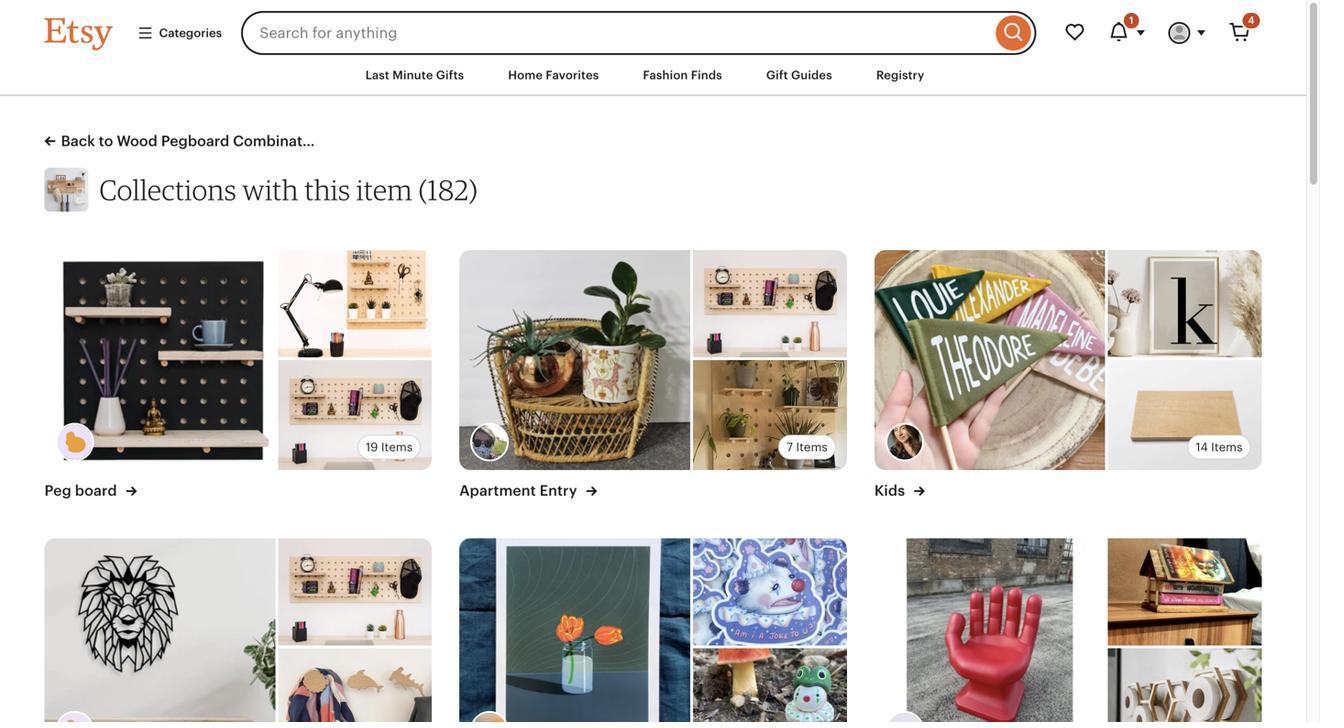 Task type: vqa. For each thing, say whether or not it's contained in the screenshot.
3.39 off)
no



Task type: describe. For each thing, give the bounding box(es) containing it.
registry link
[[863, 59, 939, 92]]

4 link
[[1219, 11, 1263, 55]]

gift guides link
[[753, 59, 846, 92]]

with
[[243, 173, 299, 207]]

tulip flowers illustration print image
[[460, 539, 691, 723]]

items for board
[[381, 441, 413, 455]]

none search field inside categories banner
[[241, 11, 1037, 55]]

menu bar containing last minute gifts
[[11, 55, 1296, 96]]

apartment entry link
[[460, 482, 598, 501]]

guides
[[792, 68, 833, 82]]

19 items
[[366, 441, 413, 455]]

pegboard - wooden shelf / the wall organizer square birch, plywood, peg board, shelf with pegs image
[[44, 251, 275, 471]]

wooden book and phone/tablet stand, home shaped bedside bookshelf, bookmark holder, decorative desktop accessories, gift for bookworms image
[[1109, 539, 1263, 649]]

frug the clown - clown sculpture image
[[693, 649, 847, 723]]

liz image
[[471, 423, 509, 462]]

pegboard plywood shelf 10 x 18 cm image
[[1109, 361, 1263, 471]]

gift guides
[[767, 68, 833, 82]]

19
[[366, 441, 378, 455]]

peg
[[44, 483, 71, 500]]

toilet paper holder wall mount, wood tp floating storage shelf for tissue, hanging wooden honeycomb restroom loo roll rack image
[[1109, 649, 1263, 723]]

Search for anything text field
[[241, 11, 992, 55]]

personalized modern initial art print, custom letter poster, beige print, neutral decor typography print, minimalist art, gifts home decor image
[[1109, 251, 1263, 361]]

last
[[366, 68, 390, 82]]

last minute gifts
[[366, 68, 464, 82]]

items for entry
[[797, 441, 828, 455]]

(182)
[[419, 173, 478, 207]]

peg board link
[[44, 482, 137, 501]]

minute
[[393, 68, 433, 82]]

14
[[1196, 441, 1209, 455]]

jacqui image
[[886, 423, 924, 462]]

apartment
[[460, 483, 536, 500]]

registry
[[877, 68, 925, 82]]

categories banner
[[11, 0, 1296, 55]]

14 items
[[1196, 441, 1243, 455]]

gift
[[767, 68, 789, 82]]

am i a joke to u? | clown possum sticker | opossum glossy sticker image
[[693, 539, 847, 649]]

this
[[305, 173, 351, 207]]

home
[[508, 68, 543, 82]]



Task type: locate. For each thing, give the bounding box(es) containing it.
favorites
[[546, 68, 599, 82]]

ocean nursery wall hooks | nursery decor, under the sea nursery, ocean nursery decor, nautical nursery, nursery wall hooks, animal wall hook image
[[278, 649, 432, 723]]

gifts
[[436, 68, 464, 82]]

pegboard - wooden shelf / the wall organizer rectangle birch, plywood, peg board, regal, shelf with pegs, peg rack image for geometric lion i polygon l origami l wood wall art l wall decoration | gift image
[[278, 539, 432, 649]]

entry
[[540, 483, 577, 500]]

None search field
[[241, 11, 1037, 55]]

categories button
[[123, 16, 236, 50]]

menu bar
[[11, 55, 1296, 96]]

7
[[787, 441, 793, 455]]

personalised flag decoration, name flag, nursery decoration, kids room decor image
[[875, 251, 1106, 471]]

red left hand shaped chair 32" tall adult size 70's retro eames icarly new image
[[875, 539, 1106, 723]]

categories
[[159, 26, 222, 40]]

geometric lion i polygon l origami l wood wall art l wall decoration | gift image
[[44, 539, 275, 723]]

3 items from the left
[[1212, 441, 1243, 455]]

finds
[[691, 68, 723, 82]]

1 items from the left
[[381, 441, 413, 455]]

items right 19
[[381, 441, 413, 455]]

apartment entry
[[460, 483, 581, 500]]

kids link
[[875, 482, 926, 501]]

2 horizontal spatial items
[[1212, 441, 1243, 455]]

large hole pegboard organizer- plant shelf image
[[693, 361, 847, 471]]

0 horizontal spatial items
[[381, 441, 413, 455]]

fashion
[[643, 68, 688, 82]]

fashion finds link
[[630, 59, 736, 92]]

items right 14
[[1212, 441, 1243, 455]]

collections with this item (182)
[[100, 173, 478, 207]]

handmade pegboard wall organizer / plywood wooden shelf with pegs / square birch peg rack image
[[278, 251, 432, 361]]

4
[[1249, 15, 1255, 26]]

last minute gifts link
[[352, 59, 478, 92]]

items
[[381, 441, 413, 455], [797, 441, 828, 455], [1212, 441, 1243, 455]]

peg board
[[44, 483, 121, 500]]

7 items
[[787, 441, 828, 455]]

item
[[357, 173, 413, 207]]

pegboard - wooden shelf / the wall organizer rectangle birch, plywood, peg board, regal, shelf with pegs, peg rack image
[[693, 251, 847, 361], [278, 361, 432, 471], [278, 539, 432, 649]]

home favorites link
[[495, 59, 613, 92]]

pegboard - wooden shelf / the wall organizer rectangle birch, plywood, peg board, regal, shelf with pegs, peg rack image for vintage wicker plant stand miniature wicker bench image
[[693, 251, 847, 361]]

fashion finds
[[643, 68, 723, 82]]

board
[[75, 483, 117, 500]]

2 items from the left
[[797, 441, 828, 455]]

1
[[1130, 15, 1134, 26]]

wood pegboard combination wall organizer kit, wooden display panel kits 2 pieces pegboards and 15 accessories image
[[44, 168, 89, 212]]

items right '7'
[[797, 441, 828, 455]]

1 horizontal spatial items
[[797, 441, 828, 455]]

1 button
[[1098, 11, 1158, 55]]

collections
[[100, 173, 237, 207]]

kids
[[875, 483, 909, 500]]

home favorites
[[508, 68, 599, 82]]

vintage wicker plant stand miniature wicker bench image
[[460, 251, 691, 471]]



